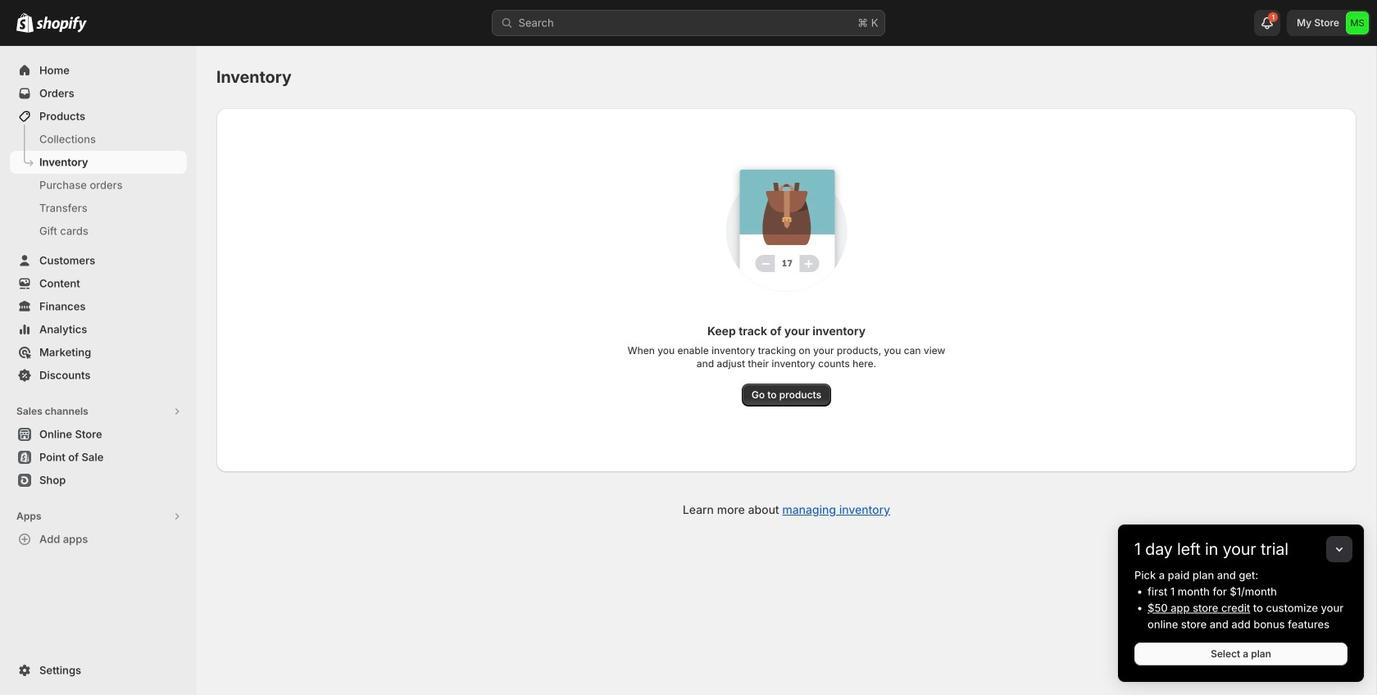 Task type: describe. For each thing, give the bounding box(es) containing it.
shopify image
[[16, 13, 34, 33]]



Task type: vqa. For each thing, say whether or not it's contained in the screenshot.
My Store 'image'
yes



Task type: locate. For each thing, give the bounding box(es) containing it.
my store image
[[1347, 11, 1370, 34]]

shopify image
[[36, 16, 87, 33]]



